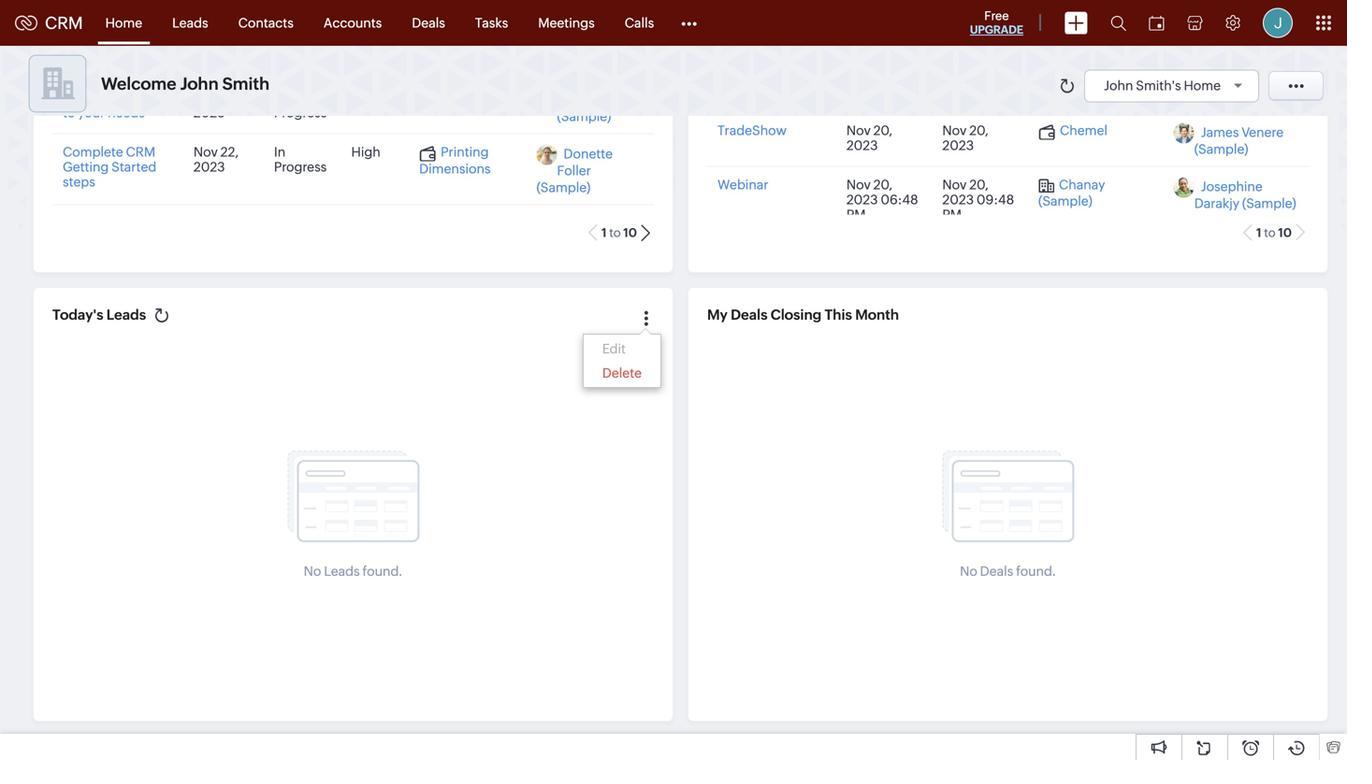 Task type: vqa. For each thing, say whether or not it's contained in the screenshot.
Buckley Miller & Wright
no



Task type: locate. For each thing, give the bounding box(es) containing it.
profile image
[[1264, 8, 1294, 38]]

calls link
[[610, 0, 669, 45]]

1
[[602, 226, 607, 240], [1257, 226, 1262, 240]]

in progress left high
[[274, 145, 327, 175]]

free
[[985, 9, 1010, 23]]

1 for nov 20, 2023 09:48 pm
[[1257, 226, 1262, 240]]

josephine darakjy (sample)
[[1195, 179, 1297, 211]]

06:48
[[881, 192, 919, 207]]

in right 22,
[[274, 145, 286, 160]]

0 horizontal spatial 1
[[602, 226, 607, 240]]

john left the smith's
[[1105, 78, 1134, 93]]

create menu image
[[1065, 12, 1089, 34]]

progress for 22,
[[274, 160, 327, 175]]

2 horizontal spatial john
[[1105, 78, 1134, 93]]

crm link
[[15, 13, 83, 33]]

progress left high
[[274, 160, 327, 175]]

0 horizontal spatial john
[[180, 74, 219, 93]]

tradeshow link
[[718, 123, 787, 138]]

0 horizontal spatial pm
[[847, 207, 866, 222]]

1 vertical spatial home
[[1184, 78, 1222, 93]]

0 vertical spatial in
[[274, 90, 286, 105]]

1 1 from the left
[[602, 226, 607, 240]]

home
[[105, 15, 142, 30], [1184, 78, 1222, 93]]

to down donette foller (sample) link
[[610, 226, 621, 240]]

09:48
[[977, 192, 1015, 207]]

nov
[[194, 90, 218, 105], [847, 123, 871, 138], [943, 123, 967, 138], [194, 145, 218, 160], [847, 177, 871, 192], [943, 177, 967, 192]]

0 vertical spatial leads
[[172, 15, 208, 30]]

needs
[[108, 105, 145, 120]]

1 to 10
[[602, 226, 637, 240], [1257, 226, 1293, 240]]

nov left the 06:48
[[847, 177, 871, 192]]

closing
[[771, 307, 822, 323]]

home up welcome
[[105, 15, 142, 30]]

john
[[180, 74, 219, 93], [1105, 78, 1134, 93], [564, 92, 593, 107]]

nov 20, 2023 06:48 pm
[[847, 177, 919, 222]]

free upgrade
[[970, 9, 1024, 36]]

(sample) for foller
[[537, 180, 591, 195]]

2 10 from the left
[[1279, 226, 1293, 240]]

2023 inside "nov 22, 2023"
[[194, 160, 225, 175]]

my deals closing this month
[[708, 307, 900, 323]]

2 horizontal spatial leads
[[324, 564, 360, 579]]

1 horizontal spatial nov 20, 2023
[[943, 123, 989, 153]]

welcome
[[101, 74, 177, 93]]

leads for today's leads
[[106, 307, 146, 323]]

1 vertical spatial leads
[[106, 307, 146, 323]]

2023 inside nov 21, 2023
[[194, 105, 225, 120]]

chanay (sample)
[[1039, 177, 1106, 209]]

0 vertical spatial in progress
[[274, 90, 327, 120]]

2023 left 09:48 on the top right of page
[[943, 192, 974, 207]]

2023 inside nov 20, 2023 06:48 pm
[[847, 192, 878, 207]]

john butt (sample)
[[557, 92, 621, 124]]

pm inside nov 20, 2023 06:48 pm
[[847, 207, 866, 222]]

nov 20, 2023 up the "nov 20, 2023 09:48 pm"
[[943, 123, 989, 153]]

(sample) inside "james venere (sample)"
[[1195, 142, 1249, 157]]

1 vertical spatial crm
[[131, 90, 160, 105]]

20,
[[874, 123, 893, 138], [970, 123, 989, 138], [874, 177, 893, 192], [970, 177, 989, 192]]

in
[[274, 90, 286, 105], [274, 145, 286, 160]]

butt
[[596, 92, 621, 107]]

venere
[[1242, 125, 1284, 140]]

Other Modules field
[[669, 8, 710, 38]]

2 pm from the left
[[943, 207, 962, 222]]

to down the josephine darakjy (sample)
[[1265, 226, 1276, 240]]

2023 inside the "nov 20, 2023 09:48 pm"
[[943, 192, 974, 207]]

1 down donette foller (sample) link
[[602, 226, 607, 240]]

your
[[78, 105, 105, 120]]

1 down the josephine darakjy (sample)
[[1257, 226, 1262, 240]]

calendar image
[[1149, 15, 1165, 30]]

tradeshow
[[718, 123, 787, 138]]

progress for 21,
[[274, 105, 327, 120]]

james
[[1202, 125, 1240, 140]]

(sample)
[[557, 109, 611, 124], [1195, 142, 1249, 157], [537, 180, 591, 195], [1039, 194, 1093, 209], [1243, 196, 1297, 211]]

0 vertical spatial deals
[[412, 15, 445, 30]]

0 vertical spatial progress
[[274, 105, 327, 120]]

nov left 21,
[[194, 90, 218, 105]]

2 progress from the top
[[274, 160, 327, 175]]

1 10 from the left
[[624, 226, 637, 240]]

john left 21,
[[180, 74, 219, 93]]

to left your
[[63, 105, 75, 120]]

1 pm from the left
[[847, 207, 866, 222]]

nov left 09:48 on the top right of page
[[943, 177, 967, 192]]

1 horizontal spatial home
[[1184, 78, 1222, 93]]

2 horizontal spatial deals
[[981, 564, 1014, 579]]

john inside john butt (sample)
[[564, 92, 593, 107]]

pm inside the "nov 20, 2023 09:48 pm"
[[943, 207, 962, 222]]

1 horizontal spatial deals
[[731, 307, 768, 323]]

john left butt
[[564, 92, 593, 107]]

2 in progress from the top
[[274, 145, 327, 175]]

crm for complete crm getting started steps
[[126, 145, 155, 160]]

2 vertical spatial deals
[[981, 564, 1014, 579]]

no for no leads found.
[[304, 564, 321, 579]]

in progress
[[274, 90, 327, 120], [274, 145, 327, 175]]

0 horizontal spatial no
[[304, 564, 321, 579]]

2023 left the 06:48
[[847, 192, 878, 207]]

(sample) down james on the right top of the page
[[1195, 142, 1249, 157]]

my
[[708, 307, 728, 323]]

in right the smith on the top left of the page
[[274, 90, 286, 105]]

0 horizontal spatial found.
[[363, 564, 403, 579]]

1 horizontal spatial 1 to 10
[[1257, 226, 1293, 240]]

pm left the 06:48
[[847, 207, 866, 222]]

tasks
[[475, 15, 509, 30]]

1 horizontal spatial found.
[[1017, 564, 1057, 579]]

no leads found.
[[304, 564, 403, 579]]

1 horizontal spatial to
[[610, 226, 621, 240]]

no
[[304, 564, 321, 579], [960, 564, 978, 579]]

nov up nov 20, 2023 06:48 pm
[[847, 123, 871, 138]]

pm for nov 20, 2023 06:48 pm
[[847, 207, 866, 222]]

progress right 21,
[[274, 105, 327, 120]]

2023 down nov 21, 2023
[[194, 160, 225, 175]]

crm inside complete crm getting started steps
[[126, 145, 155, 160]]

today's
[[52, 307, 103, 323]]

2 vertical spatial crm
[[126, 145, 155, 160]]

(sample) down 'foller'
[[537, 180, 591, 195]]

in for nov 22, 2023
[[274, 145, 286, 160]]

1 in progress from the top
[[274, 90, 327, 120]]

(sample) inside "donette foller (sample)"
[[537, 180, 591, 195]]

20, inside nov 20, 2023 06:48 pm
[[874, 177, 893, 192]]

nov for tradeshow
[[847, 123, 871, 138]]

logo image
[[15, 15, 37, 30]]

donette foller (sample) link
[[537, 146, 613, 195]]

2023 up nov 20, 2023 06:48 pm
[[847, 138, 878, 153]]

month
[[856, 307, 900, 323]]

(sample) inside the josephine darakjy (sample)
[[1243, 196, 1297, 211]]

search image
[[1111, 15, 1127, 31]]

high
[[351, 145, 381, 160]]

1 found. from the left
[[363, 564, 403, 579]]

darakjy
[[1195, 196, 1240, 211]]

2 vertical spatial leads
[[324, 564, 360, 579]]

nov up the "nov 20, 2023 09:48 pm"
[[943, 123, 967, 138]]

nov inside nov 21, 2023
[[194, 90, 218, 105]]

edit delete
[[603, 342, 642, 381]]

pm
[[847, 207, 866, 222], [943, 207, 962, 222]]

nov 22, 2023
[[194, 145, 239, 175]]

nov inside "nov 22, 2023"
[[194, 145, 218, 160]]

1 horizontal spatial pm
[[943, 207, 962, 222]]

to
[[63, 105, 75, 120], [610, 226, 621, 240], [1265, 226, 1276, 240]]

no for no deals found.
[[960, 564, 978, 579]]

edit
[[603, 342, 626, 357]]

0 horizontal spatial leads
[[106, 307, 146, 323]]

2023 for complete crm getting started steps
[[194, 160, 225, 175]]

started
[[112, 160, 157, 175]]

1 to 10 down the josephine darakjy (sample)
[[1257, 226, 1293, 240]]

(sample) for venere
[[1195, 142, 1249, 157]]

2 1 from the left
[[1257, 226, 1262, 240]]

20, inside the "nov 20, 2023 09:48 pm"
[[970, 177, 989, 192]]

nov 20, 2023 up nov 20, 2023 06:48 pm
[[847, 123, 893, 153]]

(sample) for butt
[[557, 109, 611, 124]]

1 vertical spatial progress
[[274, 160, 327, 175]]

10
[[624, 226, 637, 240], [1279, 226, 1293, 240]]

nov left 22,
[[194, 145, 218, 160]]

2 in from the top
[[274, 145, 286, 160]]

1 vertical spatial in progress
[[274, 145, 327, 175]]

1 horizontal spatial 10
[[1279, 226, 1293, 240]]

in progress right the smith on the top left of the page
[[274, 90, 327, 120]]

1 1 to 10 from the left
[[602, 226, 637, 240]]

2023 down "welcome john smith"
[[194, 105, 225, 120]]

customize crm to your needs
[[63, 90, 160, 120]]

progress
[[274, 105, 327, 120], [274, 160, 327, 175]]

0 horizontal spatial 1 to 10
[[602, 226, 637, 240]]

home right the smith's
[[1184, 78, 1222, 93]]

leads
[[172, 15, 208, 30], [106, 307, 146, 323], [324, 564, 360, 579]]

2 no from the left
[[960, 564, 978, 579]]

chemel
[[1061, 123, 1108, 138]]

(sample) inside john butt (sample)
[[557, 109, 611, 124]]

upgrade
[[970, 23, 1024, 36]]

crm inside customize crm to your needs
[[131, 90, 160, 105]]

0 horizontal spatial 10
[[624, 226, 637, 240]]

(sample) down josephine
[[1243, 196, 1297, 211]]

1 horizontal spatial no
[[960, 564, 978, 579]]

josephine darakjy (sample) link
[[1195, 179, 1297, 211]]

1 to 10 down donette foller (sample) link
[[602, 226, 637, 240]]

1 horizontal spatial 1
[[1257, 226, 1262, 240]]

1 vertical spatial in
[[274, 145, 286, 160]]

2 horizontal spatial to
[[1265, 226, 1276, 240]]

nov inside nov 20, 2023 06:48 pm
[[847, 177, 871, 192]]

1 horizontal spatial john
[[564, 92, 593, 107]]

0 vertical spatial home
[[105, 15, 142, 30]]

accounts link
[[309, 0, 397, 45]]

0 horizontal spatial to
[[63, 105, 75, 120]]

2 1 to 10 from the left
[[1257, 226, 1293, 240]]

to for webinar
[[1265, 226, 1276, 240]]

1 vertical spatial deals
[[731, 307, 768, 323]]

(sample) down butt
[[557, 109, 611, 124]]

found.
[[363, 564, 403, 579], [1017, 564, 1057, 579]]

pm left 09:48 on the top right of page
[[943, 207, 962, 222]]

1 progress from the top
[[274, 105, 327, 120]]

2023
[[194, 105, 225, 120], [847, 138, 878, 153], [943, 138, 974, 153], [194, 160, 225, 175], [847, 192, 878, 207], [943, 192, 974, 207]]

deals
[[412, 15, 445, 30], [731, 307, 768, 323], [981, 564, 1014, 579]]

home link
[[90, 0, 157, 45]]

chemel link
[[1039, 123, 1108, 140]]

1 for in progress
[[602, 226, 607, 240]]

2 found. from the left
[[1017, 564, 1057, 579]]

(sample) down chanay
[[1039, 194, 1093, 209]]

1 no from the left
[[304, 564, 321, 579]]

printing dimensions link
[[419, 145, 491, 176]]

nov 20, 2023
[[847, 123, 893, 153], [943, 123, 989, 153]]

0 horizontal spatial nov 20, 2023
[[847, 123, 893, 153]]

deals link
[[397, 0, 460, 45]]

1 in from the top
[[274, 90, 286, 105]]

found. for no leads found.
[[363, 564, 403, 579]]



Task type: describe. For each thing, give the bounding box(es) containing it.
customize crm to your needs link
[[63, 90, 160, 120]]

leads link
[[157, 0, 223, 45]]

donette
[[564, 146, 613, 161]]

10 for nov 20, 2023 09:48 pm
[[1279, 226, 1293, 240]]

2023 for webinar
[[847, 192, 878, 207]]

to for complete crm getting started steps
[[610, 226, 621, 240]]

dimensions
[[419, 161, 491, 176]]

nov for webinar
[[847, 177, 871, 192]]

profile element
[[1252, 0, 1305, 45]]

getting
[[63, 160, 109, 175]]

james venere (sample) link
[[1195, 125, 1284, 157]]

deals for no deals found.
[[981, 564, 1014, 579]]

search element
[[1100, 0, 1138, 46]]

(sample) inside chanay (sample)
[[1039, 194, 1093, 209]]

found. for no deals found.
[[1017, 564, 1057, 579]]

2023 for tradeshow
[[847, 138, 878, 153]]

no deals found.
[[960, 564, 1057, 579]]

0 horizontal spatial home
[[105, 15, 142, 30]]

contacts
[[238, 15, 294, 30]]

2023 for customize crm to your needs
[[194, 105, 225, 120]]

james venere (sample)
[[1195, 125, 1284, 157]]

2 nov 20, 2023 from the left
[[943, 123, 989, 153]]

in for nov 21, 2023
[[274, 90, 286, 105]]

john for john smith's home
[[1105, 78, 1134, 93]]

deals for my deals closing this month
[[731, 307, 768, 323]]

smith
[[222, 74, 270, 93]]

chanay (sample) link
[[1039, 177, 1106, 209]]

nov 20, 2023 09:48 pm
[[943, 177, 1015, 222]]

customize
[[63, 90, 128, 105]]

crm for customize crm to your needs
[[131, 90, 160, 105]]

printing
[[441, 145, 489, 160]]

in progress for 21,
[[274, 90, 327, 120]]

create menu element
[[1054, 0, 1100, 45]]

foller
[[557, 163, 591, 178]]

chanay
[[1060, 177, 1106, 192]]

nov 21, 2023
[[194, 90, 236, 120]]

nov for customize crm to your needs
[[194, 90, 218, 105]]

delete
[[603, 366, 642, 381]]

steps
[[63, 175, 95, 190]]

nov for complete crm getting started steps
[[194, 145, 218, 160]]

this
[[825, 307, 853, 323]]

complete crm getting started steps
[[63, 145, 157, 190]]

john butt (sample) link
[[557, 92, 621, 124]]

1 horizontal spatial leads
[[172, 15, 208, 30]]

smith's
[[1137, 78, 1182, 93]]

(sample) for darakjy
[[1243, 196, 1297, 211]]

in progress for 22,
[[274, 145, 327, 175]]

webinar link
[[718, 177, 769, 192]]

webinar
[[718, 177, 769, 192]]

leads for no leads found.
[[324, 564, 360, 579]]

to inside customize crm to your needs
[[63, 105, 75, 120]]

0 horizontal spatial deals
[[412, 15, 445, 30]]

accounts
[[324, 15, 382, 30]]

tasks link
[[460, 0, 524, 45]]

john smith's home link
[[1105, 78, 1250, 93]]

john for john butt (sample)
[[564, 92, 593, 107]]

22,
[[221, 145, 239, 160]]

donette foller (sample)
[[537, 146, 613, 195]]

complete crm getting started steps link
[[63, 145, 157, 190]]

1 to 10 for in progress
[[602, 226, 637, 240]]

contacts link
[[223, 0, 309, 45]]

10 for in progress
[[624, 226, 637, 240]]

pm for nov 20, 2023 09:48 pm
[[943, 207, 962, 222]]

1 nov 20, 2023 from the left
[[847, 123, 893, 153]]

complete
[[63, 145, 123, 160]]

meetings link
[[524, 0, 610, 45]]

0 vertical spatial crm
[[45, 13, 83, 33]]

2023 up the "nov 20, 2023 09:48 pm"
[[943, 138, 974, 153]]

printing dimensions
[[419, 145, 491, 176]]

21,
[[221, 90, 236, 105]]

meetings
[[538, 15, 595, 30]]

john smith's home
[[1105, 78, 1222, 93]]

1 to 10 for nov 20, 2023 09:48 pm
[[1257, 226, 1293, 240]]

nov inside the "nov 20, 2023 09:48 pm"
[[943, 177, 967, 192]]

josephine
[[1202, 179, 1263, 194]]

today's leads
[[52, 307, 146, 323]]

calls
[[625, 15, 655, 30]]

welcome john smith
[[101, 74, 270, 93]]



